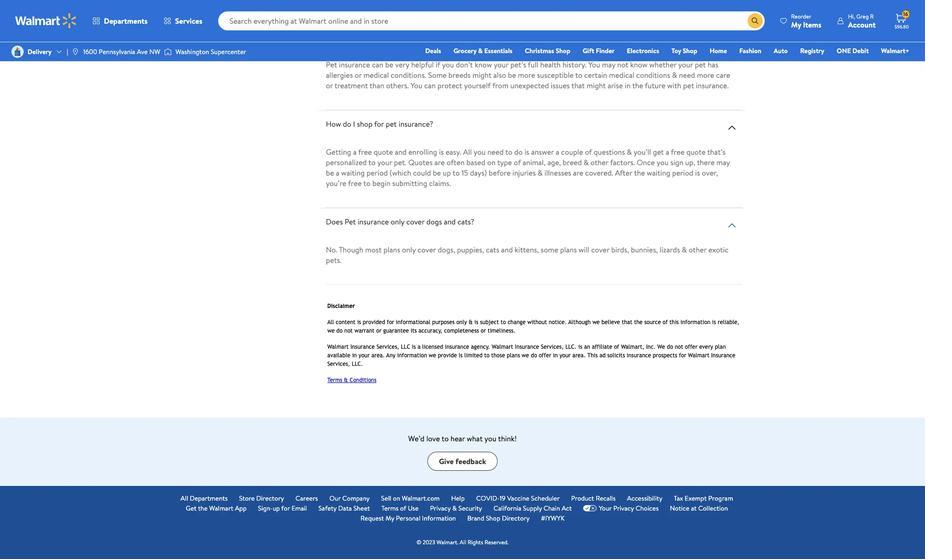Task type: locate. For each thing, give the bounding box(es) containing it.
directory up sign-
[[256, 494, 284, 503]]

other
[[591, 157, 609, 168], [689, 244, 707, 255]]

Search search field
[[218, 11, 765, 30]]

0 vertical spatial insurance
[[339, 59, 370, 70]]

hear
[[451, 433, 465, 444]]

1 more from the left
[[518, 70, 536, 80]]

know down electronics
[[631, 59, 648, 70]]

might left also at the right
[[473, 70, 492, 80]]

1 horizontal spatial more
[[697, 70, 715, 80]]

0 vertical spatial departments
[[104, 16, 148, 26]]

or left treatment at the top left
[[326, 80, 333, 91]]

for right shop at left
[[374, 119, 384, 129]]

1 vertical spatial need
[[488, 147, 504, 157]]

only down the does pet insurance only cover dogs and cats?
[[402, 244, 416, 255]]

1 horizontal spatial up
[[443, 168, 451, 178]]

1 vertical spatial pet
[[345, 216, 356, 227]]

shop right 'toy'
[[683, 46, 698, 56]]

2 vertical spatial all
[[460, 538, 467, 546]]

walmart image
[[15, 13, 77, 28]]

christmas shop
[[525, 46, 571, 56]]

Walmart Site-Wide search field
[[218, 11, 765, 30]]

on
[[487, 157, 496, 168], [393, 494, 400, 503]]

pet insurance can be very helpful if you don't know your pet's full health history. you may not know whether your pet has allergies or medical conditions. some breeds might also be more susceptible to certain medical conditions & need more care or treatment than others. you can protect yourself from unexpected issues that might arise in the future with pet insurance.
[[326, 59, 731, 91]]

& inside no. though most plans only cover dogs, puppies, cats and kittens, some plans will cover birds, bunnies, lizards & other exotic pets.
[[682, 244, 687, 255]]

up down store directory
[[273, 504, 280, 513]]

toy shop link
[[668, 46, 702, 56]]

will
[[579, 244, 590, 255]]

1 horizontal spatial my
[[792, 19, 802, 30]]

and inside getting a free quote and enrolling is easy. all you need to do is answer a couple of questions & you'll get a free quote that's personalized to your pet. quotes are often based on type of animal, age, breed & other factors. once you sign up, there may be a waiting period (which could be up to 15 days) before injuries & illnesses are covered. after the waiting period is over, you're free to begin submitting claims.
[[395, 147, 407, 157]]

unexpected
[[511, 80, 549, 91]]

1 plans from the left
[[384, 244, 400, 255]]

period left the (which
[[367, 168, 388, 178]]

all
[[463, 147, 472, 157], [181, 494, 188, 503], [460, 538, 467, 546]]

adopted
[[384, 31, 411, 42]]

shop inside 'christmas shop' link
[[556, 46, 571, 56]]

need inside getting a free quote and enrolling is easy. all you need to do is answer a couple of questions & you'll get a free quote that's personalized to your pet. quotes are often based on type of animal, age, breed & other factors. once you sign up, there may be a waiting period (which could be up to 15 days) before injuries & illnesses are covered. after the waiting period is over, you're free to begin submitting claims.
[[488, 147, 504, 157]]

&
[[478, 46, 483, 56], [672, 70, 678, 80], [627, 147, 632, 157], [584, 157, 589, 168], [538, 168, 543, 178], [682, 244, 687, 255], [453, 504, 457, 513]]

company
[[342, 494, 370, 503]]

need up before
[[488, 147, 504, 157]]

0 horizontal spatial medical
[[364, 70, 389, 80]]

0 horizontal spatial privacy
[[430, 504, 451, 513]]

& down help
[[453, 504, 457, 513]]

1 horizontal spatial other
[[689, 244, 707, 255]]

exotic
[[709, 244, 729, 255]]

and
[[395, 147, 407, 157], [444, 216, 456, 227], [501, 244, 513, 255]]

1 vertical spatial up
[[273, 504, 280, 513]]

privacy up information
[[430, 504, 451, 513]]

insurance up most
[[358, 216, 389, 227]]

we'd
[[408, 433, 425, 444]]

1 vertical spatial can
[[425, 80, 436, 91]]

1 vertical spatial and
[[444, 216, 456, 227]]

pet inside pet insurance can be very helpful if you don't know your pet's full health history. you may not know whether your pet has allergies or medical conditions. some breeds might also be more susceptible to certain medical conditions & need more care or treatment than others. you can protect yourself from unexpected issues that might arise in the future with pet insurance.
[[326, 59, 337, 70]]

you inside pet insurance can be very helpful if you don't know your pet's full health history. you may not know whether your pet has allergies or medical conditions. some breeds might also be more susceptible to certain medical conditions & need more care or treatment than others. you can protect yourself from unexpected issues that might arise in the future with pet insurance.
[[442, 59, 454, 70]]

insurance inside pet insurance can be very helpful if you don't know your pet's full health history. you may not know whether your pet has allergies or medical conditions. some breeds might also be more susceptible to certain medical conditions & need more care or treatment than others. you can protect yourself from unexpected issues that might arise in the future with pet insurance.
[[339, 59, 370, 70]]

0 vertical spatial i
[[352, 31, 354, 42]]

0 vertical spatial pet
[[326, 59, 337, 70]]

is left "easy."
[[439, 147, 444, 157]]

up,
[[686, 157, 696, 168]]

do right the type
[[515, 147, 523, 157]]

your down "essentials"
[[494, 59, 509, 70]]

product recalls link
[[571, 494, 616, 504]]

hi,
[[849, 12, 856, 20]]

more left care
[[697, 70, 715, 80]]

insurance
[[339, 59, 370, 70], [358, 216, 389, 227]]

waiting
[[341, 168, 365, 178], [647, 168, 671, 178]]

waiting down getting
[[341, 168, 365, 178]]

all up get
[[181, 494, 188, 503]]

you down the gift finder link
[[589, 59, 601, 70]]

0 horizontal spatial on
[[393, 494, 400, 503]]

finder
[[596, 46, 615, 56]]

registry link
[[796, 46, 829, 56]]

2 more from the left
[[697, 70, 715, 80]]

of right "couple"
[[585, 147, 592, 157]]

plans right most
[[384, 244, 400, 255]]

or right allergies
[[355, 70, 362, 80]]

questions
[[594, 147, 625, 157]]

your left pet.
[[378, 157, 392, 168]]

terms of use
[[382, 504, 419, 513]]

0 horizontal spatial plans
[[384, 244, 400, 255]]

1 waiting from the left
[[341, 168, 365, 178]]

has
[[708, 59, 719, 70]]

1 vertical spatial only
[[402, 244, 416, 255]]

you right others.
[[411, 80, 423, 91]]

1 horizontal spatial pet
[[684, 80, 695, 91]]

if inside pet insurance can be very helpful if you don't know your pet's full health history. you may not know whether your pet has allergies or medical conditions. some breeds might also be more susceptible to certain medical conditions & need more care or treatment than others. you can protect yourself from unexpected issues that might arise in the future with pet insurance.
[[436, 59, 440, 70]]

0 horizontal spatial do
[[343, 119, 351, 129]]

1 vertical spatial departments
[[190, 494, 228, 503]]

up left 15
[[443, 168, 451, 178]]

all departments
[[181, 494, 228, 503]]

do inside getting a free quote and enrolling is easy. all you need to do is answer a couple of questions & you'll get a free quote that's personalized to your pet. quotes are often based on type of animal, age, breed & other factors. once you sign up, there may be a waiting period (which could be up to 15 days) before injuries & illnesses are covered. after the waiting period is over, you're free to begin submitting claims.
[[515, 147, 523, 157]]

i left recently in the top left of the page
[[352, 31, 354, 42]]

may left not
[[602, 59, 616, 70]]

pet right does
[[345, 216, 356, 227]]

2 vertical spatial and
[[501, 244, 513, 255]]

 image left delivery
[[11, 46, 24, 58]]

you right what
[[485, 433, 497, 444]]

are right illnesses
[[573, 168, 584, 178]]

1 horizontal spatial waiting
[[647, 168, 671, 178]]

quote left pet.
[[374, 147, 393, 157]]

treatment
[[335, 80, 368, 91]]

of left use on the bottom of page
[[400, 504, 406, 513]]

1 horizontal spatial privacy
[[614, 504, 634, 513]]

cover left dogs,
[[418, 244, 436, 255]]

0 horizontal spatial waiting
[[341, 168, 365, 178]]

to
[[576, 70, 583, 80], [506, 147, 513, 157], [369, 157, 376, 168], [453, 168, 460, 178], [364, 178, 371, 188], [442, 433, 449, 444]]

help link
[[451, 494, 465, 504]]

covid-19 vaccine scheduler link
[[476, 494, 560, 504]]

departments up '1600 pennsylvania ave nw'
[[104, 16, 148, 26]]

0 horizontal spatial more
[[518, 70, 536, 80]]

& inside pet insurance can be very helpful if you don't know your pet's full health history. you may not know whether your pet has allergies or medical conditions. some breeds might also be more susceptible to certain medical conditions & need more care or treatment than others. you can protect yourself from unexpected issues that might arise in the future with pet insurance.
[[672, 70, 678, 80]]

0 horizontal spatial or
[[326, 80, 333, 91]]

on right sell
[[393, 494, 400, 503]]

i for recently
[[352, 31, 354, 42]]

toy shop
[[672, 46, 698, 56]]

1 vertical spatial insurance
[[358, 216, 389, 227]]

future
[[645, 80, 666, 91]]

shop inside brand shop directory link
[[486, 514, 501, 523]]

2 horizontal spatial pet
[[695, 59, 706, 70]]

is left answer
[[525, 147, 530, 157]]

may right there
[[717, 157, 730, 168]]

1 quote from the left
[[374, 147, 393, 157]]

1 vertical spatial for
[[282, 504, 290, 513]]

free
[[359, 147, 372, 157], [671, 147, 685, 157], [348, 178, 362, 188]]

shop inside toy shop link
[[683, 46, 698, 56]]

0 horizontal spatial departments
[[104, 16, 148, 26]]

sign
[[671, 157, 684, 168]]

use
[[408, 504, 419, 513]]

pet left has
[[695, 59, 706, 70]]

1 horizontal spatial  image
[[72, 48, 80, 56]]

what if i recently adopted my pet?
[[326, 31, 439, 42]]

sell
[[381, 494, 392, 503]]

information
[[422, 514, 456, 523]]

2 horizontal spatial shop
[[683, 46, 698, 56]]

your
[[599, 504, 612, 513]]

email
[[292, 504, 307, 513]]

& right breed
[[584, 157, 589, 168]]

is
[[439, 147, 444, 157], [525, 147, 530, 157], [696, 168, 700, 178]]

1 horizontal spatial on
[[487, 157, 496, 168]]

1 horizontal spatial can
[[425, 80, 436, 91]]

0 horizontal spatial can
[[372, 59, 384, 70]]

how do i shop for pet insurance? image
[[727, 122, 738, 133]]

waiting down get
[[647, 168, 671, 178]]

cover right "will"
[[592, 244, 610, 255]]

0 horizontal spatial and
[[395, 147, 407, 157]]

accessibility link
[[627, 494, 663, 504]]

electronics link
[[623, 46, 664, 56]]

0 vertical spatial other
[[591, 157, 609, 168]]

16
[[904, 10, 909, 18]]

medical
[[364, 70, 389, 80], [609, 70, 635, 80]]

act
[[562, 504, 572, 513]]

0 vertical spatial on
[[487, 157, 496, 168]]

pet right with
[[684, 80, 695, 91]]

i for shop
[[353, 119, 355, 129]]

and up the (which
[[395, 147, 407, 157]]

1 horizontal spatial shop
[[556, 46, 571, 56]]

at
[[691, 504, 697, 513]]

1 horizontal spatial quote
[[687, 147, 706, 157]]

to left certain
[[576, 70, 583, 80]]

age,
[[548, 157, 561, 168]]

i left shop at left
[[353, 119, 355, 129]]

1 medical from the left
[[364, 70, 389, 80]]

with
[[668, 80, 682, 91]]

1 vertical spatial the
[[634, 168, 645, 178]]

1 vertical spatial if
[[436, 59, 440, 70]]

1 horizontal spatial of
[[514, 157, 521, 168]]

careers
[[296, 494, 318, 503]]

all right "easy."
[[463, 147, 472, 157]]

1 vertical spatial do
[[515, 147, 523, 157]]

request
[[361, 514, 384, 523]]

period left there
[[673, 168, 694, 178]]

1 vertical spatial you
[[411, 80, 423, 91]]

1 horizontal spatial for
[[374, 119, 384, 129]]

other inside no. though most plans only cover dogs, puppies, cats and kittens, some plans will cover birds, bunnies, lizards & other exotic pets.
[[689, 244, 707, 255]]

other left factors.
[[591, 157, 609, 168]]

are left "often" on the top
[[435, 157, 445, 168]]

breeds
[[449, 70, 471, 80]]

sign-up for email link
[[258, 504, 307, 514]]

medical left very
[[364, 70, 389, 80]]

plans left "will"
[[560, 244, 577, 255]]

is left over,
[[696, 168, 700, 178]]

services button
[[156, 9, 211, 32]]

others.
[[386, 80, 409, 91]]

if right what
[[345, 31, 350, 42]]

pet left insurance?
[[386, 119, 397, 129]]

all departments link
[[181, 494, 228, 504]]

0 horizontal spatial need
[[488, 147, 504, 157]]

pet down what
[[326, 59, 337, 70]]

you left don't
[[442, 59, 454, 70]]

a down getting
[[336, 168, 340, 178]]

2 period from the left
[[673, 168, 694, 178]]

registry
[[801, 46, 825, 56]]

0 horizontal spatial your
[[378, 157, 392, 168]]

1 horizontal spatial are
[[573, 168, 584, 178]]

only left dogs
[[391, 216, 405, 227]]

easy.
[[446, 147, 462, 157]]

be right also at the right
[[508, 70, 516, 80]]

covid-
[[476, 494, 500, 503]]

2 horizontal spatial  image
[[164, 47, 172, 56]]

to left begin
[[364, 178, 371, 188]]

shop up history.
[[556, 46, 571, 56]]

you're
[[326, 178, 347, 188]]

my left items at the top right
[[792, 19, 802, 30]]

period
[[367, 168, 388, 178], [673, 168, 694, 178]]

1 horizontal spatial period
[[673, 168, 694, 178]]

0 horizontal spatial quote
[[374, 147, 393, 157]]

the right after
[[634, 168, 645, 178]]

1 know from the left
[[475, 59, 492, 70]]

the down all departments
[[198, 504, 208, 513]]

 image right nw
[[164, 47, 172, 56]]

& right injuries on the right top of the page
[[538, 168, 543, 178]]

1 horizontal spatial may
[[717, 157, 730, 168]]

1 vertical spatial may
[[717, 157, 730, 168]]

auto link
[[770, 46, 793, 56]]

departments button
[[84, 9, 156, 32]]

0 horizontal spatial  image
[[11, 46, 24, 58]]

i
[[352, 31, 354, 42], [353, 119, 355, 129]]

 image
[[11, 46, 24, 58], [164, 47, 172, 56], [72, 48, 80, 56]]

& right conditions on the right top
[[672, 70, 678, 80]]

know down grocery & essentials
[[475, 59, 492, 70]]

2 horizontal spatial and
[[501, 244, 513, 255]]

you up days)
[[474, 147, 486, 157]]

0 horizontal spatial period
[[367, 168, 388, 178]]

to left 15
[[453, 168, 460, 178]]

 image right |
[[72, 48, 80, 56]]

0 horizontal spatial shop
[[486, 514, 501, 523]]

bunnies,
[[631, 244, 658, 255]]

a right getting
[[353, 147, 357, 157]]

all inside getting a free quote and enrolling is easy. all you need to do is answer a couple of questions & you'll get a free quote that's personalized to your pet. quotes are often based on type of animal, age, breed & other factors. once you sign up, there may be a waiting period (which could be up to 15 days) before injuries & illnesses are covered. after the waiting period is over, you're free to begin submitting claims.
[[463, 147, 472, 157]]

my down terms on the left bottom
[[386, 514, 395, 523]]

 image for 1600 pennsylvania ave nw
[[72, 48, 80, 56]]

0 vertical spatial and
[[395, 147, 407, 157]]

might right that
[[587, 80, 606, 91]]

0 vertical spatial my
[[792, 19, 802, 30]]

the inside getting a free quote and enrolling is easy. all you need to do is answer a couple of questions & you'll get a free quote that's personalized to your pet. quotes are often based on type of animal, age, breed & other factors. once you sign up, there may be a waiting period (which could be up to 15 days) before injuries & illnesses are covered. after the waiting period is over, you're free to begin submitting claims.
[[634, 168, 645, 178]]

give feedback
[[439, 456, 486, 466]]

1 vertical spatial i
[[353, 119, 355, 129]]

shop for toy
[[683, 46, 698, 56]]

0 vertical spatial may
[[602, 59, 616, 70]]

1 horizontal spatial you
[[589, 59, 601, 70]]

free left up,
[[671, 147, 685, 157]]

0 vertical spatial need
[[679, 70, 696, 80]]

can up than at top left
[[372, 59, 384, 70]]

0 horizontal spatial pet
[[326, 59, 337, 70]]

1 horizontal spatial if
[[436, 59, 440, 70]]

1 horizontal spatial need
[[679, 70, 696, 80]]

need
[[679, 70, 696, 80], [488, 147, 504, 157]]

2 privacy from the left
[[614, 504, 634, 513]]

0 horizontal spatial for
[[282, 504, 290, 513]]

pennsylvania
[[99, 47, 135, 56]]

1 vertical spatial other
[[689, 244, 707, 255]]

0 vertical spatial the
[[633, 80, 644, 91]]

medical right certain
[[609, 70, 635, 80]]

 image for washington supercenter
[[164, 47, 172, 56]]

1 horizontal spatial know
[[631, 59, 648, 70]]

0 vertical spatial for
[[374, 119, 384, 129]]

0 vertical spatial if
[[345, 31, 350, 42]]

you
[[442, 59, 454, 70], [474, 147, 486, 157], [657, 157, 669, 168], [485, 433, 497, 444]]

very
[[395, 59, 410, 70]]

other left exotic
[[689, 244, 707, 255]]

and right dogs
[[444, 216, 456, 227]]

of
[[585, 147, 592, 157], [514, 157, 521, 168], [400, 504, 406, 513]]

store directory
[[239, 494, 284, 503]]

your down toy shop link
[[679, 59, 693, 70]]

do right how
[[343, 119, 351, 129]]

susceptible
[[537, 70, 574, 80]]

1 vertical spatial my
[[386, 514, 395, 523]]

to right 'love'
[[442, 433, 449, 444]]

1 horizontal spatial plans
[[560, 244, 577, 255]]

other inside getting a free quote and enrolling is easy. all you need to do is answer a couple of questions & you'll get a free quote that's personalized to your pet. quotes are often based on type of animal, age, breed & other factors. once you sign up, there may be a waiting period (which could be up to 15 days) before injuries & illnesses are covered. after the waiting period is over, you're free to begin submitting claims.
[[591, 157, 609, 168]]

shop right brand
[[486, 514, 501, 523]]

need down the toy shop
[[679, 70, 696, 80]]

your privacy choices
[[599, 504, 659, 513]]

protect
[[438, 80, 463, 91]]

2 horizontal spatial of
[[585, 147, 592, 157]]

could
[[413, 168, 431, 178]]

on left the type
[[487, 157, 496, 168]]

& right lizards on the top of page
[[682, 244, 687, 255]]

we'd love to hear what you think!
[[408, 433, 517, 444]]

scheduler
[[531, 494, 560, 503]]

careers link
[[296, 494, 318, 504]]

breed
[[563, 157, 582, 168]]

the right in
[[633, 80, 644, 91]]

0 horizontal spatial other
[[591, 157, 609, 168]]

1600
[[83, 47, 97, 56]]

deals
[[426, 46, 441, 56]]

quote left that's
[[687, 147, 706, 157]]



Task type: vqa. For each thing, say whether or not it's contained in the screenshot.
right might
yes



Task type: describe. For each thing, give the bounding box(es) containing it.
0 horizontal spatial is
[[439, 147, 444, 157]]

2 vertical spatial pet
[[386, 119, 397, 129]]

debit
[[853, 46, 869, 56]]

privacy & security link
[[430, 504, 482, 514]]

& left you'll
[[627, 147, 632, 157]]

don't
[[456, 59, 473, 70]]

 image for delivery
[[11, 46, 24, 58]]

getting a free quote and enrolling is easy. all you need to do is answer a couple of questions & you'll get a free quote that's personalized to your pet. quotes are often based on type of animal, age, breed & other factors. once you sign up, there may be a waiting period (which could be up to 15 days) before injuries & illnesses are covered. after the waiting period is over, you're free to begin submitting claims.
[[326, 147, 730, 188]]

nw
[[149, 47, 160, 56]]

gift finder link
[[579, 46, 619, 56]]

cats?
[[458, 216, 475, 227]]

christmas
[[525, 46, 554, 56]]

sign-up for email
[[258, 504, 307, 513]]

may inside pet insurance can be very helpful if you don't know your pet's full health history. you may not know whether your pet has allergies or medical conditions. some breeds might also be more susceptible to certain medical conditions & need more care or treatment than others. you can protect yourself from unexpected issues that might arise in the future with pet insurance.
[[602, 59, 616, 70]]

no.
[[326, 244, 338, 255]]

be left very
[[385, 59, 394, 70]]

fashion link
[[736, 46, 766, 56]]

issues
[[551, 80, 570, 91]]

brand shop directory
[[468, 514, 530, 523]]

covid-19 vaccine scheduler
[[476, 494, 560, 503]]

recently
[[355, 31, 382, 42]]

free right getting
[[359, 147, 372, 157]]

auto
[[774, 46, 788, 56]]

brand shop directory link
[[468, 514, 530, 524]]

safety
[[319, 504, 337, 513]]

1 horizontal spatial or
[[355, 70, 362, 80]]

after
[[615, 168, 633, 178]]

tax exempt program link
[[674, 494, 734, 504]]

walmart.com
[[402, 494, 440, 503]]

a right get
[[666, 147, 670, 157]]

1 vertical spatial pet
[[684, 80, 695, 91]]

get the walmart app link
[[186, 504, 247, 514]]

1 privacy from the left
[[430, 504, 451, 513]]

#iywyk link
[[541, 514, 565, 524]]

a left "couple"
[[556, 147, 560, 157]]

0 vertical spatial only
[[391, 216, 405, 227]]

getting
[[326, 147, 351, 157]]

insurance.
[[696, 80, 729, 91]]

2 waiting from the left
[[647, 168, 671, 178]]

0 vertical spatial pet
[[695, 59, 706, 70]]

0 vertical spatial can
[[372, 59, 384, 70]]

that
[[572, 80, 585, 91]]

0 horizontal spatial you
[[411, 80, 423, 91]]

essentials
[[485, 46, 513, 56]]

ave
[[137, 47, 148, 56]]

certain
[[585, 70, 608, 80]]

you'll
[[634, 147, 651, 157]]

to up before
[[506, 147, 513, 157]]

1 horizontal spatial pet
[[345, 216, 356, 227]]

2 horizontal spatial your
[[679, 59, 693, 70]]

and inside no. though most plans only cover dogs, puppies, cats and kittens, some plans will cover birds, bunnies, lizards & other exotic pets.
[[501, 244, 513, 255]]

for inside sign-up for email link
[[282, 504, 290, 513]]

& right grocery
[[478, 46, 483, 56]]

0 horizontal spatial are
[[435, 157, 445, 168]]

does
[[326, 216, 343, 227]]

injuries
[[513, 168, 536, 178]]

fashion
[[740, 46, 762, 56]]

home link
[[706, 46, 732, 56]]

help
[[451, 494, 465, 503]]

whether
[[650, 59, 677, 70]]

not
[[618, 59, 629, 70]]

california supply chain act link
[[494, 504, 572, 514]]

choices
[[636, 504, 659, 513]]

some
[[428, 70, 447, 80]]

insurance?
[[399, 119, 434, 129]]

the inside pet insurance can be very helpful if you don't know your pet's full health history. you may not know whether your pet has allergies or medical conditions. some breeds might also be more susceptible to certain medical conditions & need more care or treatment than others. you can protect yourself from unexpected issues that might arise in the future with pet insurance.
[[633, 80, 644, 91]]

0 horizontal spatial up
[[273, 504, 280, 513]]

1 horizontal spatial and
[[444, 216, 456, 227]]

cover left dogs
[[407, 216, 425, 227]]

does pet insurance only cover dogs and cats? image
[[727, 220, 738, 231]]

1 horizontal spatial might
[[587, 80, 606, 91]]

departments inside dropdown button
[[104, 16, 148, 26]]

home
[[710, 46, 728, 56]]

pet's
[[511, 59, 527, 70]]

tax exempt program get the walmart app
[[186, 494, 734, 513]]

data
[[338, 504, 352, 513]]

factors.
[[611, 157, 635, 168]]

safety data sheet
[[319, 504, 370, 513]]

gift finder
[[583, 46, 615, 56]]

health
[[541, 59, 561, 70]]

search icon image
[[752, 17, 759, 25]]

dogs,
[[438, 244, 456, 255]]

my
[[413, 31, 423, 42]]

reorder my items
[[792, 12, 822, 30]]

2 medical from the left
[[609, 70, 635, 80]]

to up begin
[[369, 157, 376, 168]]

most
[[365, 244, 382, 255]]

walmart+ link
[[877, 46, 914, 56]]

dogs
[[427, 216, 442, 227]]

to inside pet insurance can be very helpful if you don't know your pet's full health history. you may not know whether your pet has allergies or medical conditions. some breeds might also be more susceptible to certain medical conditions & need more care or treatment than others. you can protect yourself from unexpected issues that might arise in the future with pet insurance.
[[576, 70, 583, 80]]

free right you're
[[348, 178, 362, 188]]

how do i shop for pet insurance?
[[326, 119, 434, 129]]

the inside tax exempt program get the walmart app
[[198, 504, 208, 513]]

grocery & essentials link
[[449, 46, 517, 56]]

feedback
[[456, 456, 486, 466]]

delivery
[[28, 47, 52, 56]]

you left sign
[[657, 157, 669, 168]]

get
[[653, 147, 664, 157]]

2 horizontal spatial is
[[696, 168, 700, 178]]

0 vertical spatial do
[[343, 119, 351, 129]]

shop
[[357, 119, 373, 129]]

privacy choices icon image
[[584, 505, 597, 512]]

no. though most plans only cover dogs, puppies, cats and kittens, some plans will cover birds, bunnies, lizards & other exotic pets.
[[326, 244, 729, 265]]

electronics
[[627, 46, 660, 56]]

1 vertical spatial on
[[393, 494, 400, 503]]

1600 pennsylvania ave nw
[[83, 47, 160, 56]]

1 horizontal spatial your
[[494, 59, 509, 70]]

2 quote from the left
[[687, 147, 706, 157]]

accessibility
[[627, 494, 663, 503]]

my inside reorder my items
[[792, 19, 802, 30]]

may inside getting a free quote and enrolling is easy. all you need to do is answer a couple of questions & you'll get a free quote that's personalized to your pet. quotes are often based on type of animal, age, breed & other factors. once you sign up, there may be a waiting period (which could be up to 15 days) before injuries & illnesses are covered. after the waiting period is over, you're free to begin submitting claims.
[[717, 157, 730, 168]]

tax
[[674, 494, 684, 503]]

need inside pet insurance can be very helpful if you don't know your pet's full health history. you may not know whether your pet has allergies or medical conditions. some breeds might also be more susceptible to certain medical conditions & need more care or treatment than others. you can protect yourself from unexpected issues that might arise in the future with pet insurance.
[[679, 70, 696, 80]]

based
[[467, 157, 486, 168]]

grocery
[[454, 46, 477, 56]]

|
[[67, 47, 68, 56]]

be right could
[[433, 168, 441, 178]]

gift
[[583, 46, 595, 56]]

up inside getting a free quote and enrolling is easy. all you need to do is answer a couple of questions & you'll get a free quote that's personalized to your pet. quotes are often based on type of animal, age, breed & other factors. once you sign up, there may be a waiting period (which could be up to 15 days) before injuries & illnesses are covered. after the waiting period is over, you're free to begin submitting claims.
[[443, 168, 451, 178]]

0 horizontal spatial of
[[400, 504, 406, 513]]

allergies
[[326, 70, 353, 80]]

also
[[494, 70, 506, 80]]

1 period from the left
[[367, 168, 388, 178]]

2 know from the left
[[631, 59, 648, 70]]

pet?
[[425, 31, 439, 42]]

my inside notice at collection request my personal information
[[386, 514, 395, 523]]

yourself
[[464, 80, 491, 91]]

1 vertical spatial directory
[[502, 514, 530, 523]]

2 plans from the left
[[560, 244, 577, 255]]

store directory link
[[239, 494, 284, 504]]

shop for brand
[[486, 514, 501, 523]]

puppies,
[[457, 244, 484, 255]]

on inside getting a free quote and enrolling is easy. all you need to do is answer a couple of questions & you'll get a free quote that's personalized to your pet. quotes are often based on type of animal, age, breed & other factors. once you sign up, there may be a waiting period (which could be up to 15 days) before injuries & illnesses are covered. after the waiting period is over, you're free to begin submitting claims.
[[487, 157, 496, 168]]

1 horizontal spatial is
[[525, 147, 530, 157]]

be down getting
[[326, 168, 334, 178]]

shop for christmas
[[556, 46, 571, 56]]

what if i recently adopted my pet? image
[[727, 35, 738, 46]]

grocery & essentials
[[454, 46, 513, 56]]

15
[[462, 168, 468, 178]]

terms of use link
[[382, 504, 419, 514]]

some
[[541, 244, 559, 255]]

lizards
[[660, 244, 680, 255]]

1 vertical spatial all
[[181, 494, 188, 503]]

0 horizontal spatial directory
[[256, 494, 284, 503]]

© 2023 walmart. all rights reserved.
[[417, 538, 509, 546]]

your inside getting a free quote and enrolling is easy. all you need to do is answer a couple of questions & you'll get a free quote that's personalized to your pet. quotes are often based on type of animal, age, breed & other factors. once you sign up, there may be a waiting period (which could be up to 15 days) before injuries & illnesses are covered. after the waiting period is over, you're free to begin submitting claims.
[[378, 157, 392, 168]]

sell on walmart.com link
[[381, 494, 440, 504]]

only inside no. though most plans only cover dogs, puppies, cats and kittens, some plans will cover birds, bunnies, lizards & other exotic pets.
[[402, 244, 416, 255]]

1 horizontal spatial departments
[[190, 494, 228, 503]]

0 horizontal spatial if
[[345, 31, 350, 42]]

covered.
[[586, 168, 614, 178]]

walmart+
[[882, 46, 910, 56]]

0 horizontal spatial might
[[473, 70, 492, 80]]



